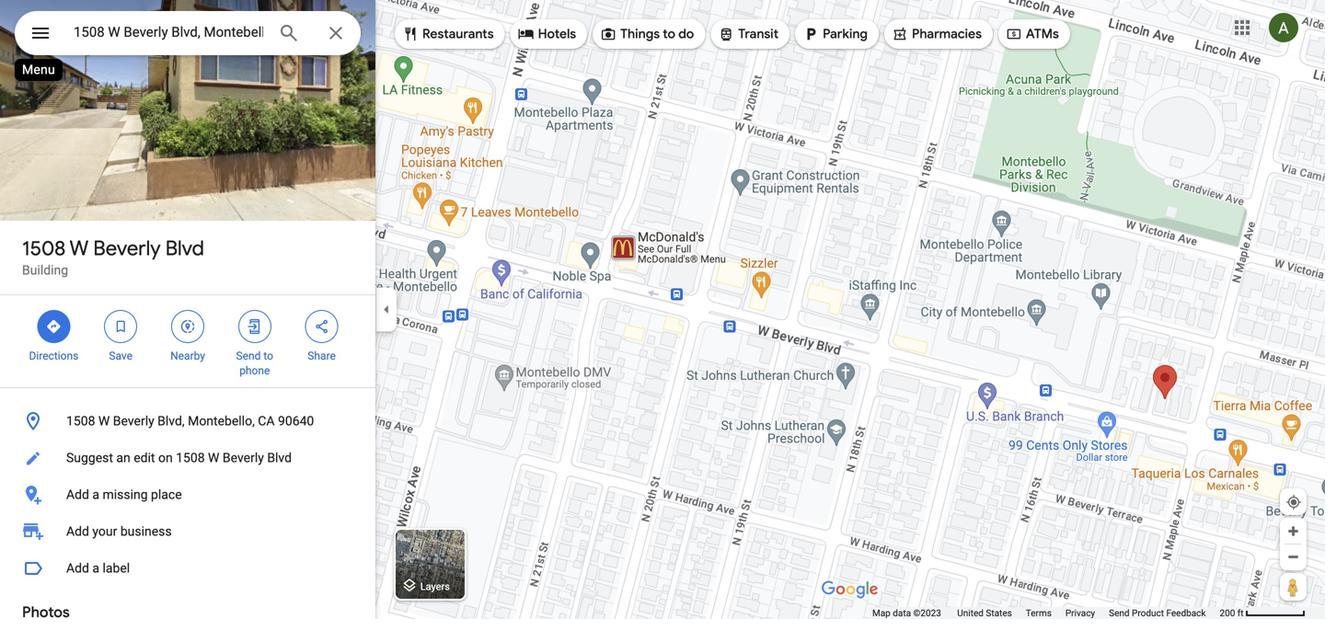 Task type: vqa. For each thing, say whether or not it's contained in the screenshot.


Task type: locate. For each thing, give the bounding box(es) containing it.
w inside 1508 w beverly blvd building
[[69, 236, 89, 261]]

send left product
[[1109, 608, 1130, 619]]

blvd down ca
[[267, 450, 292, 466]]

send inside button
[[1109, 608, 1130, 619]]

1 horizontal spatial 1508
[[66, 414, 95, 429]]


[[112, 317, 129, 337]]

add your business
[[66, 524, 172, 539]]

send
[[236, 350, 261, 363], [1109, 608, 1130, 619]]

0 horizontal spatial blvd
[[165, 236, 204, 261]]

2 vertical spatial w
[[208, 450, 219, 466]]

send product feedback button
[[1109, 607, 1206, 619]]

beverly
[[93, 236, 161, 261], [113, 414, 154, 429], [223, 450, 264, 466]]


[[402, 24, 419, 44]]

actions for 1508 w beverly blvd region
[[0, 295, 375, 387]]

footer containing map data ©2023
[[872, 607, 1220, 619]]

blvd inside button
[[267, 450, 292, 466]]

©2023
[[913, 608, 941, 619]]

3 add from the top
[[66, 561, 89, 576]]

add for add a label
[[66, 561, 89, 576]]

beverly inside 1508 w beverly blvd building
[[93, 236, 161, 261]]

blvd
[[165, 236, 204, 261], [267, 450, 292, 466]]

nearby
[[170, 350, 205, 363]]

send for send to phone
[[236, 350, 261, 363]]

0 vertical spatial w
[[69, 236, 89, 261]]

1 vertical spatial add
[[66, 524, 89, 539]]

send inside the send to phone
[[236, 350, 261, 363]]

to
[[663, 26, 675, 42], [264, 350, 273, 363]]

an
[[116, 450, 130, 466]]

0 vertical spatial to
[[663, 26, 675, 42]]

 restaurants
[[402, 24, 494, 44]]

show your location image
[[1286, 494, 1302, 511]]

add down suggest
[[66, 487, 89, 502]]

0 vertical spatial send
[[236, 350, 261, 363]]

add your business link
[[0, 514, 375, 550]]

 button
[[15, 11, 66, 59]]

send up phone
[[236, 350, 261, 363]]

1 horizontal spatial send
[[1109, 608, 1130, 619]]

1508 up building
[[22, 236, 66, 261]]

2 a from the top
[[92, 561, 99, 576]]


[[179, 317, 196, 337]]

add a label button
[[0, 550, 375, 587]]

1 vertical spatial a
[[92, 561, 99, 576]]

share
[[308, 350, 336, 363]]

 hotels
[[518, 24, 576, 44]]

1508 inside 1508 w beverly blvd building
[[22, 236, 66, 261]]

1 vertical spatial beverly
[[113, 414, 154, 429]]

None field
[[74, 21, 263, 43]]

0 horizontal spatial to
[[264, 350, 273, 363]]

0 vertical spatial 1508
[[22, 236, 66, 261]]

2 vertical spatial beverly
[[223, 450, 264, 466]]

 things to do
[[600, 24, 694, 44]]

business
[[120, 524, 172, 539]]

united states button
[[957, 607, 1012, 619]]

to inside  things to do
[[663, 26, 675, 42]]

1 horizontal spatial to
[[663, 26, 675, 42]]

beverly for blvd,
[[113, 414, 154, 429]]

beverly up the 
[[93, 236, 161, 261]]

your
[[92, 524, 117, 539]]

label
[[103, 561, 130, 576]]

1 a from the top
[[92, 487, 99, 502]]

directions
[[29, 350, 79, 363]]

0 vertical spatial beverly
[[93, 236, 161, 261]]

to up phone
[[264, 350, 273, 363]]

0 horizontal spatial 1508
[[22, 236, 66, 261]]

2 horizontal spatial 1508
[[176, 450, 205, 466]]

add
[[66, 487, 89, 502], [66, 524, 89, 539], [66, 561, 89, 576]]

united states
[[957, 608, 1012, 619]]

1 vertical spatial to
[[264, 350, 273, 363]]

parking
[[823, 26, 868, 42]]

a for label
[[92, 561, 99, 576]]

a left label
[[92, 561, 99, 576]]

2 add from the top
[[66, 524, 89, 539]]

1 vertical spatial 1508
[[66, 414, 95, 429]]

blvd up 
[[165, 236, 204, 261]]

1 vertical spatial w
[[98, 414, 110, 429]]

0 vertical spatial add
[[66, 487, 89, 502]]

footer inside google maps element
[[872, 607, 1220, 619]]

add left label
[[66, 561, 89, 576]]

add a label
[[66, 561, 130, 576]]

 search field
[[15, 11, 361, 59]]

restaurants
[[422, 26, 494, 42]]

1 horizontal spatial w
[[98, 414, 110, 429]]

0 vertical spatial a
[[92, 487, 99, 502]]

0 vertical spatial blvd
[[165, 236, 204, 261]]

2 vertical spatial add
[[66, 561, 89, 576]]

add left your
[[66, 524, 89, 539]]

0 horizontal spatial w
[[69, 236, 89, 261]]

states
[[986, 608, 1012, 619]]


[[892, 24, 908, 44]]


[[246, 317, 263, 337]]

building
[[22, 263, 68, 278]]

0 horizontal spatial send
[[236, 350, 261, 363]]

1508 up suggest
[[66, 414, 95, 429]]

1 add from the top
[[66, 487, 89, 502]]

footer
[[872, 607, 1220, 619]]

a left the missing
[[92, 487, 99, 502]]

on
[[158, 450, 173, 466]]

suggest an edit on 1508 w beverly blvd button
[[0, 440, 375, 477]]

map data ©2023
[[872, 608, 944, 619]]

1 vertical spatial send
[[1109, 608, 1130, 619]]

send for send product feedback
[[1109, 608, 1130, 619]]

 pharmacies
[[892, 24, 982, 44]]

1508 for blvd,
[[66, 414, 95, 429]]

w for blvd,
[[98, 414, 110, 429]]

none field inside the 1508 w beverly blvd, montebello, ca 90640 field
[[74, 21, 263, 43]]

200
[[1220, 608, 1235, 619]]

terms
[[1026, 608, 1052, 619]]

beverly left blvd,
[[113, 414, 154, 429]]

2 vertical spatial 1508
[[176, 450, 205, 466]]

pharmacies
[[912, 26, 982, 42]]

w
[[69, 236, 89, 261], [98, 414, 110, 429], [208, 450, 219, 466]]

google maps element
[[0, 0, 1325, 619]]

2 horizontal spatial w
[[208, 450, 219, 466]]

beverly down montebello, at bottom
[[223, 450, 264, 466]]

1508
[[22, 236, 66, 261], [66, 414, 95, 429], [176, 450, 205, 466]]

1 vertical spatial blvd
[[267, 450, 292, 466]]

a
[[92, 487, 99, 502], [92, 561, 99, 576]]

1508 right on in the left bottom of the page
[[176, 450, 205, 466]]

1 horizontal spatial blvd
[[267, 450, 292, 466]]

to left do on the right top of page
[[663, 26, 675, 42]]



Task type: describe. For each thing, give the bounding box(es) containing it.
 transit
[[718, 24, 779, 44]]

missing
[[103, 487, 148, 502]]

zoom out image
[[1287, 550, 1300, 564]]

map
[[872, 608, 891, 619]]

to inside the send to phone
[[264, 350, 273, 363]]

1508 for blvd
[[22, 236, 66, 261]]

privacy
[[1066, 608, 1095, 619]]

1508 W Beverly Blvd, Montebello, CA 90640 field
[[15, 11, 361, 55]]

add for add your business
[[66, 524, 89, 539]]

 atms
[[1006, 24, 1059, 44]]

suggest an edit on 1508 w beverly blvd
[[66, 450, 292, 466]]

add a missing place
[[66, 487, 182, 502]]

1508 w beverly blvd, montebello, ca 90640 button
[[0, 403, 375, 440]]

blvd inside 1508 w beverly blvd building
[[165, 236, 204, 261]]


[[1006, 24, 1022, 44]]

add for add a missing place
[[66, 487, 89, 502]]

a for missing
[[92, 487, 99, 502]]

ft
[[1238, 608, 1244, 619]]


[[313, 317, 330, 337]]

data
[[893, 608, 911, 619]]

hotels
[[538, 26, 576, 42]]

200 ft
[[1220, 608, 1244, 619]]

do
[[678, 26, 694, 42]]

save
[[109, 350, 133, 363]]

edit
[[134, 450, 155, 466]]


[[518, 24, 534, 44]]

1508 w beverly blvd building
[[22, 236, 204, 278]]


[[29, 20, 52, 46]]

send product feedback
[[1109, 608, 1206, 619]]

product
[[1132, 608, 1164, 619]]

transit
[[738, 26, 779, 42]]

privacy button
[[1066, 607, 1095, 619]]

90640
[[278, 414, 314, 429]]

 parking
[[803, 24, 868, 44]]

beverly for blvd
[[93, 236, 161, 261]]

w for blvd
[[69, 236, 89, 261]]

layers
[[420, 581, 450, 593]]

200 ft button
[[1220, 608, 1306, 619]]


[[600, 24, 617, 44]]

blvd,
[[158, 414, 185, 429]]

send to phone
[[236, 350, 273, 377]]


[[718, 24, 735, 44]]

terms button
[[1026, 607, 1052, 619]]

phone
[[239, 364, 270, 377]]

suggest
[[66, 450, 113, 466]]

ca
[[258, 414, 275, 429]]

united
[[957, 608, 984, 619]]

things
[[620, 26, 660, 42]]

collapse side panel image
[[376, 300, 397, 320]]

place
[[151, 487, 182, 502]]

atms
[[1026, 26, 1059, 42]]


[[45, 317, 62, 337]]


[[803, 24, 819, 44]]

show street view coverage image
[[1280, 573, 1307, 601]]

add a missing place button
[[0, 477, 375, 514]]

montebello,
[[188, 414, 255, 429]]

feedback
[[1166, 608, 1206, 619]]

zoom in image
[[1287, 525, 1300, 538]]

google account: angela cha  
(angela.cha@adept.ai) image
[[1269, 13, 1299, 42]]

1508 w beverly blvd main content
[[0, 0, 375, 619]]

1508 w beverly blvd, montebello, ca 90640
[[66, 414, 314, 429]]



